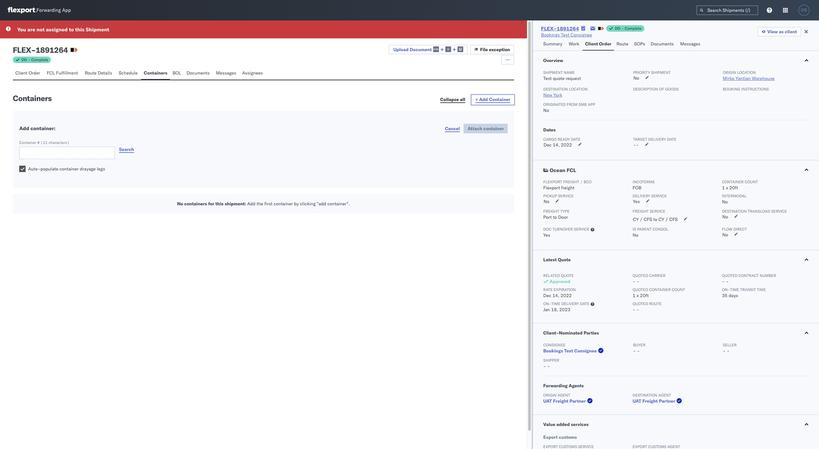 Task type: describe. For each thing, give the bounding box(es) containing it.
0 vertical spatial consignee
[[571, 32, 592, 38]]

0 vertical spatial container
[[60, 166, 79, 172]]

1 vertical spatial quote
[[561, 273, 574, 278]]

order for top client order button
[[599, 41, 612, 47]]

date up the parties at the bottom right of the page
[[580, 302, 590, 306]]

container:
[[30, 125, 56, 131]]

dec 14, 2022
[[544, 142, 572, 148]]

description of goods
[[633, 87, 679, 92]]

quoted carrier - -
[[633, 273, 666, 285]]

ready
[[558, 137, 570, 142]]

partner for destination agent
[[659, 399, 676, 404]]

york
[[554, 92, 563, 98]]

assignees
[[242, 70, 263, 76]]

destination for service
[[722, 209, 747, 214]]

0 vertical spatial 14,
[[553, 142, 560, 148]]

no left containers on the left
[[177, 201, 183, 207]]

export customs
[[544, 435, 577, 441]]

carrier
[[650, 273, 666, 278]]

port
[[544, 215, 552, 220]]

cy / cfs to cy / cfs
[[633, 217, 678, 223]]

forwarding app
[[36, 7, 71, 13]]

client for bottommost client order button
[[15, 70, 27, 76]]

is parent consol no
[[633, 227, 669, 238]]

consol
[[653, 227, 669, 232]]

2 horizontal spatial /
[[666, 217, 669, 223]]

upload document button
[[389, 45, 468, 54]]

rate
[[544, 287, 553, 292]]

view as client button
[[758, 27, 802, 36]]

1 vertical spatial messages button
[[214, 67, 240, 80]]

partner for origin agent
[[570, 399, 586, 404]]

uat freight partner link for origin
[[544, 398, 594, 405]]

freight inside freight type port to door
[[544, 209, 560, 214]]

overview
[[544, 58, 563, 63]]

from
[[567, 102, 578, 107]]

bol button
[[170, 67, 184, 80]]

goods
[[666, 87, 679, 92]]

route
[[650, 302, 662, 306]]

count inside container count 1 x 20ft
[[745, 180, 758, 184]]

x inside quoted container count 1 x 20ft
[[637, 293, 639, 299]]

no down pickup
[[544, 199, 550, 205]]

route details button
[[82, 67, 116, 80]]

assigned
[[46, 26, 68, 33]]

overview button
[[533, 51, 820, 70]]

fob
[[633, 185, 642, 191]]

freight down destination agent
[[643, 399, 658, 404]]

customs
[[559, 435, 577, 441]]

2 cy from the left
[[659, 217, 665, 223]]

delivery
[[633, 194, 651, 198]]

dec inside quoted contract number - - rate expiration dec 14, 2022
[[544, 293, 552, 299]]

18,
[[552, 307, 558, 313]]

no containers for this shipment: add the first container by clicking "add container".
[[177, 201, 350, 207]]

1 vertical spatial fcl
[[567, 167, 577, 174]]

2 vertical spatial consignee
[[575, 348, 597, 354]]

1 vertical spatial bookings test consignee
[[544, 348, 597, 354]]

first
[[265, 201, 273, 207]]

2 cfs from the left
[[670, 217, 678, 223]]

2 vertical spatial add
[[247, 201, 256, 207]]

0 vertical spatial dg
[[615, 26, 621, 31]]

quoted route - -
[[633, 302, 662, 313]]

quoted for quoted route - -
[[633, 302, 649, 306]]

collapse all
[[440, 97, 466, 102]]

+ add container
[[476, 97, 511, 102]]

0 vertical spatial 2022
[[561, 142, 572, 148]]

origin location mirko yantian warehouse
[[723, 70, 775, 81]]

jan
[[544, 307, 550, 313]]

origin for origin agent
[[544, 393, 557, 398]]

on- for on-time delivery date
[[544, 302, 552, 306]]

0 horizontal spatial dg - complete
[[21, 57, 48, 62]]

2 vertical spatial destination
[[633, 393, 658, 398]]

0 vertical spatial client order button
[[583, 38, 614, 51]]

search
[[119, 147, 134, 152]]

flex-1891264
[[541, 25, 579, 32]]

location for york
[[569, 87, 588, 92]]

auto-
[[28, 166, 41, 172]]

sops button
[[632, 38, 649, 51]]

client for top client order button
[[585, 41, 598, 47]]

1 vertical spatial delivery
[[562, 302, 579, 306]]

0 horizontal spatial this
[[75, 26, 84, 33]]

2 horizontal spatial time
[[757, 287, 766, 292]]

1 vertical spatial 1891264
[[36, 45, 68, 55]]

0 vertical spatial fcl
[[47, 70, 55, 76]]

forwarding app link
[[8, 7, 71, 13]]

0 vertical spatial freight
[[564, 180, 580, 184]]

2 flexport from the top
[[544, 185, 560, 191]]

latest quote button
[[533, 250, 820, 270]]

booking instructions
[[723, 87, 769, 92]]

as
[[779, 29, 784, 35]]

flexport freight / bco flexport freight
[[544, 180, 592, 191]]

search button
[[115, 145, 138, 154]]

1 horizontal spatial complete
[[625, 26, 642, 31]]

x inside container count 1 x 20ft
[[726, 185, 729, 191]]

client order for bottommost client order button
[[15, 70, 40, 76]]

client-
[[544, 330, 559, 336]]

service up service
[[652, 194, 667, 198]]

by
[[294, 201, 299, 207]]

parties
[[584, 330, 599, 336]]

1 horizontal spatial /
[[640, 217, 643, 223]]

intermodal
[[722, 194, 747, 198]]

2023
[[560, 307, 571, 313]]

target
[[633, 137, 648, 142]]

destination transload service
[[722, 209, 787, 214]]

containers inside containers button
[[144, 70, 167, 76]]

container count 1 x 20ft
[[722, 180, 758, 191]]

transit
[[741, 287, 756, 292]]

upload
[[394, 47, 409, 52]]

freight type port to door
[[544, 209, 570, 220]]

fcl fulfillment
[[47, 70, 78, 76]]

"add
[[317, 201, 326, 207]]

#
[[37, 140, 39, 145]]

time for on-time delivery date
[[552, 302, 561, 306]]

2022 inside quoted contract number - - rate expiration dec 14, 2022
[[561, 293, 572, 299]]

incoterms
[[633, 180, 655, 184]]

route for route
[[617, 41, 629, 47]]

add container:
[[19, 125, 56, 131]]

shipment inside "shipment name test quote request"
[[544, 70, 563, 75]]

20ft inside quoted container count 1 x 20ft
[[640, 293, 649, 299]]

test inside "shipment name test quote request"
[[544, 76, 552, 81]]

originates
[[544, 102, 566, 107]]

2 vertical spatial test
[[565, 348, 574, 354]]

file exception
[[480, 47, 510, 53]]

jan 18, 2023
[[544, 307, 571, 313]]

is
[[633, 227, 637, 232]]

exception
[[489, 47, 510, 53]]

doc
[[544, 227, 552, 232]]

+
[[476, 97, 478, 102]]

1 vertical spatial bookings
[[544, 348, 563, 354]]

1 horizontal spatial delivery
[[649, 137, 666, 142]]

client order for top client order button
[[585, 41, 612, 47]]

origin for origin location mirko yantian warehouse
[[723, 70, 737, 75]]

quoted for quoted carrier - -
[[633, 273, 649, 278]]

0 vertical spatial dg - complete
[[615, 26, 642, 31]]

contract
[[739, 273, 759, 278]]

clicking
[[300, 201, 316, 207]]

on- for on-time transit time 35 days
[[722, 287, 731, 292]]

quote
[[558, 257, 571, 263]]

1 vertical spatial dg
[[21, 57, 27, 62]]

route for route details
[[85, 70, 97, 76]]

to for cy / cfs to cy / cfs
[[654, 217, 658, 223]]

0 vertical spatial shipment
[[86, 26, 109, 33]]

client-nominated parties button
[[533, 324, 820, 343]]

0 vertical spatial test
[[561, 32, 570, 38]]

14, inside quoted contract number - - rate expiration dec 14, 2022
[[553, 293, 560, 299]]

shipment
[[652, 70, 671, 75]]

not
[[37, 26, 45, 33]]

direct
[[734, 227, 747, 232]]

0 horizontal spatial to
[[69, 26, 74, 33]]

+ add container button
[[472, 95, 514, 105]]

agent for origin agent
[[558, 393, 571, 398]]

0 vertical spatial messages button
[[678, 38, 704, 51]]

route details
[[85, 70, 112, 76]]

1 vertical spatial freight
[[562, 185, 575, 191]]

quoted for quoted container count 1 x 20ft
[[633, 287, 649, 292]]

characters)
[[49, 140, 69, 145]]

ocean fcl button
[[533, 160, 820, 180]]

legs
[[97, 166, 105, 172]]

0 vertical spatial app
[[62, 7, 71, 13]]

1 cy from the left
[[633, 217, 639, 223]]

0 vertical spatial dec
[[544, 142, 552, 148]]

uat freight partner link for destination
[[633, 398, 684, 405]]

1 horizontal spatial 1891264
[[557, 25, 579, 32]]

pickup service
[[544, 194, 574, 198]]



Task type: vqa. For each thing, say whether or not it's contained in the screenshot.


Task type: locate. For each thing, give the bounding box(es) containing it.
0 horizontal spatial uat freight partner link
[[544, 398, 594, 405]]

container right "+"
[[489, 97, 511, 102]]

1 horizontal spatial route
[[617, 41, 629, 47]]

1 horizontal spatial dg
[[615, 26, 621, 31]]

bookings test consignee
[[541, 32, 592, 38], [544, 348, 597, 354]]

x up intermodal
[[726, 185, 729, 191]]

2 partner from the left
[[659, 399, 676, 404]]

messages left assignees
[[216, 70, 236, 76]]

0 horizontal spatial yes
[[544, 232, 551, 238]]

client right work 'button'
[[585, 41, 598, 47]]

count up intermodal
[[745, 180, 758, 184]]

1 vertical spatial bookings test consignee link
[[544, 348, 605, 354]]

number
[[760, 273, 777, 278]]

0 vertical spatial documents button
[[649, 38, 678, 51]]

service right transload
[[772, 209, 787, 214]]

0 horizontal spatial partner
[[570, 399, 586, 404]]

2022
[[561, 142, 572, 148], [561, 293, 572, 299]]

no inside is parent consol no
[[633, 232, 639, 238]]

location inside origin location mirko yantian warehouse
[[738, 70, 756, 75]]

value added services
[[544, 422, 589, 428]]

no up flow
[[723, 214, 729, 220]]

0 vertical spatial bookings test consignee
[[541, 32, 592, 38]]

count inside quoted container count 1 x 20ft
[[672, 287, 686, 292]]

quoted left carrier
[[633, 273, 649, 278]]

no down is
[[633, 232, 639, 238]]

this right the for
[[216, 201, 224, 207]]

dec down cargo
[[544, 142, 552, 148]]

forwarding for forwarding app
[[36, 7, 61, 13]]

1 horizontal spatial containers
[[144, 70, 167, 76]]

auto-populate container drayage legs
[[28, 166, 105, 172]]

None checkbox
[[19, 166, 26, 172]]

container left 'drayage'
[[60, 166, 79, 172]]

flexport up pickup
[[544, 185, 560, 191]]

quoted inside quoted carrier - -
[[633, 273, 649, 278]]

messages for the top "messages" button
[[681, 41, 701, 47]]

1 vertical spatial app
[[588, 102, 596, 107]]

container for characters)
[[19, 140, 36, 145]]

document
[[410, 47, 432, 52]]

yes down doc
[[544, 232, 551, 238]]

view
[[768, 29, 778, 35]]

0 horizontal spatial containers
[[13, 93, 52, 103]]

priority shipment
[[633, 70, 671, 75]]

location down request
[[569, 87, 588, 92]]

2022 down 'ready'
[[561, 142, 572, 148]]

0 vertical spatial complete
[[625, 26, 642, 31]]

origin agent
[[544, 393, 571, 398]]

you
[[17, 26, 26, 33]]

uat for destination
[[633, 399, 642, 404]]

approved
[[550, 279, 571, 285]]

pickup
[[544, 194, 557, 198]]

to for freight type port to door
[[553, 215, 557, 220]]

buyer - -
[[633, 343, 646, 354]]

fcl left fulfillment
[[47, 70, 55, 76]]

0 vertical spatial bookings test consignee link
[[541, 32, 592, 38]]

service
[[650, 209, 666, 214]]

(11
[[40, 140, 48, 145]]

drayage
[[80, 166, 96, 172]]

agents
[[569, 383, 584, 389]]

app inside originates from smb app no
[[588, 102, 596, 107]]

fcl right the ocean on the top of page
[[567, 167, 577, 174]]

documents
[[651, 41, 674, 47], [187, 70, 210, 76]]

1 horizontal spatial this
[[216, 201, 224, 207]]

1 horizontal spatial location
[[738, 70, 756, 75]]

1 vertical spatial x
[[637, 293, 639, 299]]

flexport down the ocean on the top of page
[[544, 180, 563, 184]]

no down flow
[[723, 232, 729, 238]]

destination for new
[[544, 87, 568, 92]]

documents up overview button
[[651, 41, 674, 47]]

2 vertical spatial container
[[722, 180, 744, 184]]

date up ocean fcl button at the top of the page
[[667, 137, 677, 142]]

container inside quoted container count 1 x 20ft
[[650, 287, 671, 292]]

0 vertical spatial count
[[745, 180, 758, 184]]

messages button
[[678, 38, 704, 51], [214, 67, 240, 80]]

0 vertical spatial yes
[[633, 199, 640, 205]]

uat freight partner for origin
[[544, 399, 586, 404]]

latest quote
[[544, 257, 571, 263]]

value
[[544, 422, 556, 428]]

forwarding inside forwarding app link
[[36, 7, 61, 13]]

freight
[[544, 209, 560, 214], [633, 209, 649, 214], [553, 399, 569, 404], [643, 399, 658, 404]]

containers left bol
[[144, 70, 167, 76]]

1 vertical spatial shipment
[[544, 70, 563, 75]]

1 vertical spatial yes
[[544, 232, 551, 238]]

forwarding for forwarding agents
[[544, 383, 568, 389]]

origin up mirko at the right top of page
[[723, 70, 737, 75]]

location for yantian
[[738, 70, 756, 75]]

flex-
[[541, 25, 557, 32]]

destination location new york
[[544, 87, 588, 98]]

quote inside "shipment name test quote request"
[[553, 76, 565, 81]]

1 vertical spatial documents button
[[184, 67, 214, 80]]

1 horizontal spatial app
[[588, 102, 596, 107]]

client
[[785, 29, 797, 35]]

0 horizontal spatial delivery
[[562, 302, 579, 306]]

1 horizontal spatial messages button
[[678, 38, 704, 51]]

client order button
[[583, 38, 614, 51], [13, 67, 44, 80]]

assignees button
[[240, 67, 267, 80]]

agent up value added services button
[[659, 393, 671, 398]]

/ inside flexport freight / bco flexport freight
[[581, 180, 583, 184]]

bookings up shipper
[[544, 348, 563, 354]]

client order right work 'button'
[[585, 41, 612, 47]]

1 horizontal spatial uat
[[633, 399, 642, 404]]

0 horizontal spatial complete
[[31, 57, 48, 62]]

quoted inside the quoted route - -
[[633, 302, 649, 306]]

no down intermodal
[[722, 199, 728, 205]]

1 vertical spatial destination
[[722, 209, 747, 214]]

1 cfs from the left
[[644, 217, 653, 223]]

uat freight partner link
[[544, 398, 594, 405], [633, 398, 684, 405]]

1 horizontal spatial 20ft
[[730, 185, 739, 191]]

client order down the flex
[[15, 70, 40, 76]]

1 horizontal spatial agent
[[659, 393, 671, 398]]

0 vertical spatial add
[[479, 97, 488, 102]]

quote down name
[[553, 76, 565, 81]]

new
[[544, 92, 553, 98]]

0 horizontal spatial documents
[[187, 70, 210, 76]]

time up "days"
[[731, 287, 740, 292]]

location up "mirko yantian warehouse" link
[[738, 70, 756, 75]]

dg - complete up route button
[[615, 26, 642, 31]]

uat freight partner for destination
[[633, 399, 676, 404]]

cy down service
[[659, 217, 665, 223]]

1 horizontal spatial destination
[[633, 393, 658, 398]]

no inside intermodal no
[[722, 199, 728, 205]]

description
[[633, 87, 659, 92]]

bol
[[173, 70, 181, 76]]

order for bottommost client order button
[[29, 70, 40, 76]]

no inside originates from smb app no
[[544, 108, 549, 113]]

shipment
[[86, 26, 109, 33], [544, 70, 563, 75]]

1 horizontal spatial cy
[[659, 217, 665, 223]]

to inside freight type port to door
[[553, 215, 557, 220]]

messages
[[681, 41, 701, 47], [216, 70, 236, 76]]

1 horizontal spatial client order button
[[583, 38, 614, 51]]

location inside the destination location new york
[[569, 87, 588, 92]]

0 horizontal spatial destination
[[544, 87, 568, 92]]

uat freight partner
[[544, 399, 586, 404], [633, 399, 676, 404]]

turnover
[[553, 227, 573, 232]]

1 vertical spatial containers
[[13, 93, 52, 103]]

cy up is
[[633, 217, 639, 223]]

flexport. image
[[8, 7, 36, 13]]

order down flex - 1891264
[[29, 70, 40, 76]]

0 vertical spatial destination
[[544, 87, 568, 92]]

documents for bottom "documents" button
[[187, 70, 210, 76]]

2 uat from the left
[[633, 399, 642, 404]]

1 vertical spatial complete
[[31, 57, 48, 62]]

0 horizontal spatial 1
[[633, 293, 636, 299]]

1 uat freight partner from the left
[[544, 399, 586, 404]]

0 horizontal spatial messages
[[216, 70, 236, 76]]

to
[[69, 26, 74, 33], [553, 215, 557, 220], [654, 217, 658, 223]]

2 uat freight partner link from the left
[[633, 398, 684, 405]]

1 vertical spatial container
[[19, 140, 36, 145]]

uat freight partner down destination agent
[[633, 399, 676, 404]]

collapse all button
[[437, 95, 469, 105]]

order left route button
[[599, 41, 612, 47]]

delivery up 2023
[[562, 302, 579, 306]]

2 horizontal spatial to
[[654, 217, 658, 223]]

20ft up the quoted route - -
[[640, 293, 649, 299]]

0 vertical spatial 20ft
[[730, 185, 739, 191]]

1 horizontal spatial container
[[274, 201, 293, 207]]

no down priority
[[634, 75, 640, 81]]

container left #
[[19, 140, 36, 145]]

freight up pickup service
[[562, 185, 575, 191]]

service right turnover
[[574, 227, 590, 232]]

freight down origin agent
[[553, 399, 569, 404]]

1891264
[[557, 25, 579, 32], [36, 45, 68, 55]]

add
[[479, 97, 488, 102], [19, 125, 29, 131], [247, 201, 256, 207]]

1 vertical spatial add
[[19, 125, 29, 131]]

shipment:
[[225, 201, 246, 207]]

1 horizontal spatial client order
[[585, 41, 612, 47]]

1 uat from the left
[[544, 399, 552, 404]]

time right transit
[[757, 287, 766, 292]]

forwarding up the not
[[36, 7, 61, 13]]

0 horizontal spatial messages button
[[214, 67, 240, 80]]

quoted inside quoted contract number - - rate expiration dec 14, 2022
[[722, 273, 738, 278]]

originates from smb app no
[[544, 102, 596, 113]]

quoted down quoted carrier - -
[[633, 287, 649, 292]]

consignee down the parties at the bottom right of the page
[[575, 348, 597, 354]]

freight down delivery
[[633, 209, 649, 214]]

0 horizontal spatial 20ft
[[640, 293, 649, 299]]

freight up port
[[544, 209, 560, 214]]

add left the
[[247, 201, 256, 207]]

1 partner from the left
[[570, 399, 586, 404]]

export
[[544, 435, 558, 441]]

view as client
[[768, 29, 797, 35]]

quote up approved
[[561, 273, 574, 278]]

1 horizontal spatial yes
[[633, 199, 640, 205]]

1 inside container count 1 x 20ft
[[722, 185, 725, 191]]

1 flexport from the top
[[544, 180, 563, 184]]

date
[[571, 137, 581, 142], [667, 137, 677, 142], [580, 302, 590, 306]]

0 vertical spatial x
[[726, 185, 729, 191]]

partner
[[570, 399, 586, 404], [659, 399, 676, 404]]

/ up consol
[[666, 217, 669, 223]]

0 horizontal spatial on-
[[544, 302, 552, 306]]

container left by
[[274, 201, 293, 207]]

this right assigned
[[75, 26, 84, 33]]

bookings test consignee link up 'work'
[[541, 32, 592, 38]]

1 horizontal spatial uat freight partner
[[633, 399, 676, 404]]

quoted left the route
[[633, 302, 649, 306]]

1 horizontal spatial documents
[[651, 41, 674, 47]]

documents for topmost "documents" button
[[651, 41, 674, 47]]

0 horizontal spatial app
[[62, 7, 71, 13]]

Search Shipments (/) text field
[[697, 5, 759, 15]]

1 horizontal spatial x
[[726, 185, 729, 191]]

0 horizontal spatial client order
[[15, 70, 40, 76]]

documents button up overview button
[[649, 38, 678, 51]]

1 vertical spatial count
[[672, 287, 686, 292]]

service down flexport freight / bco flexport freight
[[558, 194, 574, 198]]

complete
[[625, 26, 642, 31], [31, 57, 48, 62]]

details
[[98, 70, 112, 76]]

1 vertical spatial test
[[544, 76, 552, 81]]

service
[[558, 194, 574, 198], [652, 194, 667, 198], [772, 209, 787, 214], [574, 227, 590, 232]]

test up new
[[544, 76, 552, 81]]

cargo
[[544, 137, 557, 142]]

1 horizontal spatial to
[[553, 215, 557, 220]]

time for on-time transit time 35 days
[[731, 287, 740, 292]]

35
[[722, 293, 728, 299]]

uat down origin agent
[[544, 399, 552, 404]]

latest
[[544, 257, 557, 263]]

partner down agents
[[570, 399, 586, 404]]

flex-1891264 link
[[541, 25, 579, 32]]

related
[[544, 273, 560, 278]]

/ up parent
[[640, 217, 643, 223]]

work
[[569, 41, 580, 47]]

1891264 up 'work'
[[557, 25, 579, 32]]

dg down the flex
[[21, 57, 27, 62]]

documents right the bol button
[[187, 70, 210, 76]]

origin inside origin location mirko yantian warehouse
[[723, 70, 737, 75]]

yes down delivery
[[633, 199, 640, 205]]

uat for origin
[[544, 399, 552, 404]]

None text field
[[19, 147, 115, 159]]

0 horizontal spatial time
[[552, 302, 561, 306]]

app right smb
[[588, 102, 596, 107]]

1 vertical spatial forwarding
[[544, 383, 568, 389]]

quoted for quoted contract number - - rate expiration dec 14, 2022
[[722, 273, 738, 278]]

freight down ocean fcl
[[564, 180, 580, 184]]

route left details
[[85, 70, 97, 76]]

dg up route button
[[615, 26, 621, 31]]

0 horizontal spatial count
[[672, 287, 686, 292]]

container down carrier
[[650, 287, 671, 292]]

date for --
[[667, 137, 677, 142]]

1 up the quoted route - -
[[633, 293, 636, 299]]

1 vertical spatial consignee
[[544, 343, 566, 348]]

bookings down flex-
[[541, 32, 560, 38]]

instructions
[[742, 87, 769, 92]]

yantian
[[736, 76, 751, 81]]

quoted inside quoted container count 1 x 20ft
[[633, 287, 649, 292]]

uat freight partner link down origin agent
[[544, 398, 594, 405]]

0 vertical spatial client order
[[585, 41, 612, 47]]

1 inside quoted container count 1 x 20ft
[[633, 293, 636, 299]]

destination inside the destination location new york
[[544, 87, 568, 92]]

1 horizontal spatial uat freight partner link
[[633, 398, 684, 405]]

dg - complete down flex - 1891264
[[21, 57, 48, 62]]

flow direct
[[722, 227, 747, 232]]

2 horizontal spatial container
[[650, 287, 671, 292]]

0 horizontal spatial documents button
[[184, 67, 214, 80]]

1 vertical spatial client order button
[[13, 67, 44, 80]]

messages button left assignees
[[214, 67, 240, 80]]

0 vertical spatial route
[[617, 41, 629, 47]]

uat freight partner down origin agent
[[544, 399, 586, 404]]

container inside container count 1 x 20ft
[[722, 180, 744, 184]]

14, down cargo ready date
[[553, 142, 560, 148]]

route inside route button
[[617, 41, 629, 47]]

1 horizontal spatial cfs
[[670, 217, 678, 223]]

type
[[561, 209, 570, 214]]

0 vertical spatial documents
[[651, 41, 674, 47]]

1 agent from the left
[[558, 393, 571, 398]]

1 vertical spatial on-
[[544, 302, 552, 306]]

1 vertical spatial container
[[274, 201, 293, 207]]

-
[[622, 26, 624, 31], [31, 45, 36, 55], [28, 57, 30, 62], [634, 142, 637, 148], [637, 142, 639, 148], [633, 279, 636, 285], [637, 279, 640, 285], [722, 279, 725, 285], [726, 279, 729, 285], [633, 307, 636, 313], [637, 307, 640, 313], [633, 348, 636, 354], [637, 348, 640, 354], [723, 348, 726, 354], [727, 348, 730, 354], [544, 364, 546, 369], [548, 364, 550, 369]]

container for x
[[722, 180, 744, 184]]

messages button up overview button
[[678, 38, 704, 51]]

origin down the forwarding agents
[[544, 393, 557, 398]]

client order
[[585, 41, 612, 47], [15, 70, 40, 76]]

1 horizontal spatial container
[[489, 97, 511, 102]]

0 horizontal spatial location
[[569, 87, 588, 92]]

1 vertical spatial 2022
[[561, 293, 572, 299]]

delivery right target
[[649, 137, 666, 142]]

on- inside the on-time transit time 35 days
[[722, 287, 731, 292]]

date for dec 14, 2022
[[571, 137, 581, 142]]

date right 'ready'
[[571, 137, 581, 142]]

file
[[480, 47, 488, 53]]

0 horizontal spatial dg
[[21, 57, 27, 62]]

x
[[726, 185, 729, 191], [637, 293, 639, 299]]

bookings test consignee down nominated
[[544, 348, 597, 354]]

route inside route details button
[[85, 70, 97, 76]]

0 horizontal spatial fcl
[[47, 70, 55, 76]]

1891264 down assigned
[[36, 45, 68, 55]]

container up intermodal
[[722, 180, 744, 184]]

20ft inside container count 1 x 20ft
[[730, 185, 739, 191]]

add left container:
[[19, 125, 29, 131]]

container
[[60, 166, 79, 172], [274, 201, 293, 207], [650, 287, 671, 292]]

client down the flex
[[15, 70, 27, 76]]

container inside 'button'
[[489, 97, 511, 102]]

messages up overview button
[[681, 41, 701, 47]]

0 horizontal spatial cfs
[[644, 217, 653, 223]]

on- up jan
[[544, 302, 552, 306]]

upload document
[[394, 47, 432, 52]]

2 horizontal spatial container
[[722, 180, 744, 184]]

containers
[[144, 70, 167, 76], [13, 93, 52, 103]]

fulfillment
[[56, 70, 78, 76]]

add inside 'button'
[[479, 97, 488, 102]]

origin
[[723, 70, 737, 75], [544, 393, 557, 398]]

1 horizontal spatial count
[[745, 180, 758, 184]]

1 horizontal spatial on-
[[722, 287, 731, 292]]

1 horizontal spatial time
[[731, 287, 740, 292]]

/
[[581, 180, 583, 184], [640, 217, 643, 223], [666, 217, 669, 223]]

uat
[[544, 399, 552, 404], [633, 399, 642, 404]]

partner down destination agent
[[659, 399, 676, 404]]

dec down "rate" at the right of the page
[[544, 293, 552, 299]]

door
[[558, 215, 568, 220]]

1 uat freight partner link from the left
[[544, 398, 594, 405]]

fcl fulfillment button
[[44, 67, 82, 80]]

2 agent from the left
[[659, 393, 671, 398]]

location
[[738, 70, 756, 75], [569, 87, 588, 92]]

1 horizontal spatial order
[[599, 41, 612, 47]]

messages for the bottom "messages" button
[[216, 70, 236, 76]]

2022 down expiration
[[561, 293, 572, 299]]

0 vertical spatial bookings
[[541, 32, 560, 38]]

0 horizontal spatial uat freight partner
[[544, 399, 586, 404]]

1 horizontal spatial dg - complete
[[615, 26, 642, 31]]

0 horizontal spatial client order button
[[13, 67, 44, 80]]

0 horizontal spatial uat
[[544, 399, 552, 404]]

test down nominated
[[565, 348, 574, 354]]

20ft
[[730, 185, 739, 191], [640, 293, 649, 299]]

days
[[729, 293, 739, 299]]

1 horizontal spatial messages
[[681, 41, 701, 47]]

to right assigned
[[69, 26, 74, 33]]

bookings test consignee link
[[541, 32, 592, 38], [544, 348, 605, 354]]

consignee up 'work'
[[571, 32, 592, 38]]

schedule button
[[116, 67, 141, 80]]

2 uat freight partner from the left
[[633, 399, 676, 404]]

agent for destination agent
[[659, 393, 671, 398]]

destination
[[544, 87, 568, 92], [722, 209, 747, 214], [633, 393, 658, 398]]

no
[[634, 75, 640, 81], [544, 108, 549, 113], [544, 199, 550, 205], [722, 199, 728, 205], [177, 201, 183, 207], [723, 214, 729, 220], [723, 232, 729, 238], [633, 232, 639, 238]]



